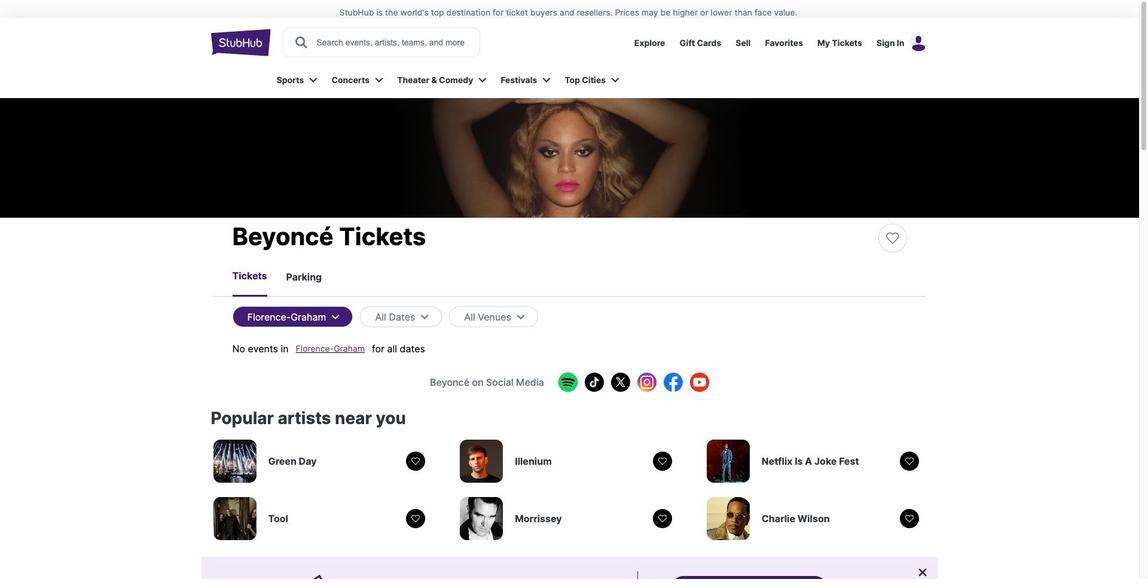 Task type: vqa. For each thing, say whether or not it's contained in the screenshot.
Favorites link
no



Task type: locate. For each thing, give the bounding box(es) containing it.
stubhub image
[[211, 28, 271, 57]]

view spotify page for beyoncé image
[[559, 373, 578, 392]]

view facebook page for beyoncé image
[[664, 373, 683, 392]]

Search events, artists, teams, and more field
[[316, 36, 469, 49]]

view twitter page for beyoncé image
[[611, 373, 630, 392]]



Task type: describe. For each thing, give the bounding box(es) containing it.
view instagram page for beyoncé image
[[638, 373, 657, 392]]

view tiktok page for beyoncé image
[[585, 373, 604, 392]]

view youtube page for beyoncé image
[[690, 373, 709, 392]]



